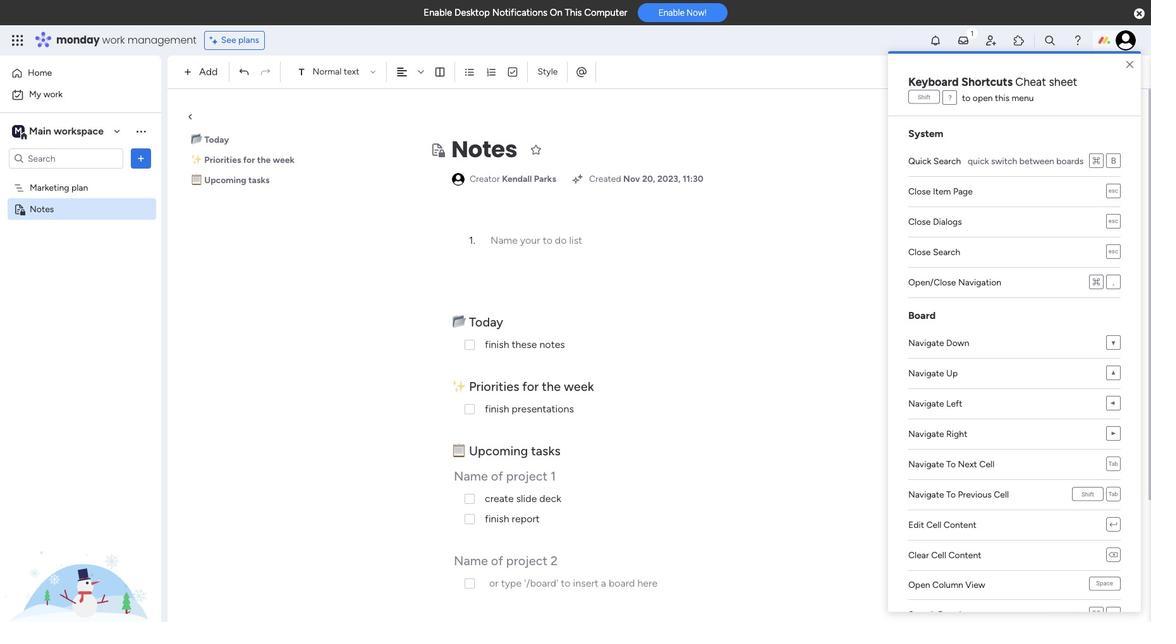 Task type: vqa. For each thing, say whether or not it's contained in the screenshot.
BOARD
yes



Task type: describe. For each thing, give the bounding box(es) containing it.
0 horizontal spatial 📋
[[191, 175, 202, 186]]

plan
[[71, 182, 88, 193]]

mention image
[[576, 65, 588, 78]]

enable desktop notifications on this computer
[[424, 7, 628, 18]]

open
[[973, 93, 993, 104]]

clear cell content
[[909, 551, 982, 562]]

search for quick search
[[934, 156, 962, 167]]

content for edit cell content
[[944, 521, 977, 531]]

lottie animation image
[[0, 495, 161, 623]]

finish for finish report
[[485, 514, 510, 526]]

0 horizontal spatial upcoming
[[204, 175, 246, 186]]

text
[[344, 66, 360, 77]]

checklist image
[[508, 66, 519, 78]]

cheat
[[1016, 75, 1047, 89]]

0 horizontal spatial week
[[273, 155, 295, 166]]

enable now!
[[659, 8, 707, 18]]

lottie animation element
[[0, 495, 161, 623]]

quick
[[909, 156, 932, 167]]

up
[[947, 369, 958, 379]]

m
[[15, 126, 22, 137]]

1 vertical spatial notes
[[30, 204, 54, 214]]

search for close search
[[933, 247, 961, 258]]

between
[[1020, 156, 1055, 167]]

create slide deck
[[485, 493, 562, 505]]

main
[[29, 125, 51, 137]]

navigate down
[[909, 338, 970, 349]]

close for close search
[[909, 247, 931, 258]]

boards
[[1057, 156, 1084, 167]]

created nov 20, 2023, 11:30
[[589, 174, 704, 185]]

Notes field
[[448, 133, 521, 166]]

my work
[[29, 89, 63, 100]]

desktop
[[455, 7, 490, 18]]

0 vertical spatial private board image
[[430, 142, 445, 157]]

created
[[589, 174, 621, 185]]

dapulse close image
[[1135, 8, 1145, 20]]

0 horizontal spatial 📂
[[191, 135, 202, 145]]

normal
[[313, 66, 342, 77]]

close for close item page
[[909, 187, 931, 197]]

search board
[[909, 610, 962, 621]]

column
[[933, 581, 964, 591]]

1 vertical spatial week
[[564, 379, 594, 395]]

1 horizontal spatial 📂
[[452, 315, 466, 330]]

bulleted list image
[[465, 66, 476, 78]]

nov
[[624, 174, 640, 185]]

numbered list image
[[486, 66, 497, 78]]

my
[[29, 89, 41, 100]]

finish for finish presentations
[[485, 404, 510, 416]]

parks
[[534, 174, 557, 185]]

select product image
[[11, 34, 24, 47]]

navigate right
[[909, 429, 968, 440]]

.
[[473, 235, 476, 247]]

v2 shortcuts backspace image
[[1107, 549, 1121, 564]]

undo ⌘+z image
[[239, 66, 250, 78]]

plans
[[238, 35, 259, 46]]

see plans button
[[204, 31, 265, 50]]

1 image
[[967, 26, 978, 40]]

clear
[[909, 551, 930, 562]]

v2 shortcuts right image
[[1107, 428, 1121, 442]]

workspace
[[54, 125, 104, 137]]

shortcuts
[[962, 75, 1013, 89]]

to
[[963, 93, 971, 104]]

right
[[947, 429, 968, 440]]

v2 shortcuts down image
[[1107, 336, 1121, 351]]

close search
[[909, 247, 961, 258]]

kendall
[[502, 174, 532, 185]]

open/close
[[909, 278, 957, 288]]

main workspace
[[29, 125, 104, 137]]

computer
[[585, 7, 628, 18]]

0 vertical spatial the
[[257, 155, 271, 166]]

next
[[959, 460, 978, 471]]

to open this menu
[[963, 93, 1034, 104]]

kendall parks image
[[1116, 30, 1137, 51]]

close item page
[[909, 187, 973, 197]]

navigate for navigate up
[[909, 369, 945, 379]]

1 horizontal spatial 📂 today
[[452, 315, 507, 330]]

edit
[[909, 521, 925, 531]]

these
[[512, 339, 537, 351]]

navigate left
[[909, 399, 963, 410]]

close dialogs
[[909, 217, 963, 228]]

1 .
[[469, 235, 476, 247]]

20,
[[643, 174, 656, 185]]

2 vertical spatial search
[[909, 610, 936, 621]]

now!
[[687, 8, 707, 18]]

notes inside field
[[452, 133, 518, 166]]

to for next
[[947, 460, 956, 471]]

home
[[28, 68, 52, 78]]

home option
[[8, 63, 136, 83]]

edit cell content
[[909, 521, 977, 531]]

Search in workspace field
[[27, 151, 106, 166]]

workspace options image
[[135, 125, 147, 138]]

dapulse x slim image
[[1127, 59, 1134, 71]]

marketing plan
[[30, 182, 88, 193]]

navigate for navigate down
[[909, 338, 945, 349]]

options image
[[135, 152, 147, 165]]

v2 shortcuts esc image for close search
[[1107, 245, 1121, 260]]

navigate to previous cell
[[909, 490, 1009, 501]]

0 horizontal spatial ✨ priorities for the week
[[191, 155, 295, 166]]

open
[[909, 581, 931, 591]]

v2 shortcuts b image
[[1107, 154, 1121, 169]]

system
[[909, 128, 944, 140]]

v2 shortcuts command image for board
[[1090, 608, 1104, 623]]

1 vertical spatial tasks
[[531, 444, 561, 459]]

navigate for navigate left
[[909, 399, 945, 410]]

work for monday
[[102, 33, 125, 47]]

cell right next
[[980, 460, 995, 471]]

v2 shortcuts f image
[[1107, 608, 1121, 623]]

list box containing marketing plan
[[0, 174, 161, 391]]

monday work management
[[56, 33, 197, 47]]

dialogs
[[933, 217, 963, 228]]

invite members image
[[985, 34, 998, 47]]

1 v2 shortcuts command image from the top
[[1090, 154, 1104, 169]]

quick switch between boards
[[968, 156, 1084, 167]]

keyboard shortcuts cheat sheet
[[909, 75, 1078, 89]]

v2 shortcuts question mark image
[[943, 91, 958, 106]]

quick
[[968, 156, 990, 167]]

2 v2 shortcuts tab image from the top
[[1107, 488, 1121, 503]]

0 horizontal spatial for
[[243, 155, 255, 166]]

menu
[[1012, 93, 1034, 104]]

2023,
[[658, 174, 681, 185]]

to for previous
[[947, 490, 956, 501]]



Task type: locate. For each thing, give the bounding box(es) containing it.
finish these notes
[[485, 339, 565, 351]]

0 vertical spatial priorities
[[204, 155, 241, 166]]

cell right 'clear'
[[932, 551, 947, 562]]

this
[[565, 7, 582, 18]]

cell right previous
[[994, 490, 1009, 501]]

1 vertical spatial v2 shortcuts tab image
[[1107, 488, 1121, 503]]

v2 shortcuts tab image up v2 shortcuts enter "image"
[[1107, 488, 1121, 503]]

1 vertical spatial 📂 today
[[452, 315, 507, 330]]

content for clear cell content
[[949, 551, 982, 562]]

open column view
[[909, 581, 986, 591]]

1 horizontal spatial 📋
[[452, 444, 466, 459]]

item
[[933, 187, 952, 197]]

style button
[[532, 61, 564, 83]]

enable left now!
[[659, 8, 685, 18]]

navigate up navigate up
[[909, 338, 945, 349]]

1 vertical spatial board
[[939, 610, 962, 621]]

v2 shortcuts command image for navigation
[[1090, 276, 1104, 290]]

to
[[947, 460, 956, 471], [947, 490, 956, 501]]

1 horizontal spatial for
[[523, 379, 539, 395]]

my work link
[[8, 85, 136, 105]]

0 vertical spatial 📂 today
[[191, 135, 229, 145]]

0 vertical spatial week
[[273, 155, 295, 166]]

priorities
[[204, 155, 241, 166], [469, 379, 520, 395]]

work right the my
[[43, 89, 63, 100]]

finish down create
[[485, 514, 510, 526]]

layout image
[[435, 66, 446, 78]]

1 v2 shortcuts esc image from the top
[[1107, 185, 1121, 199]]

work for my
[[43, 89, 63, 100]]

1 horizontal spatial 📋 upcoming tasks
[[452, 444, 561, 459]]

1 horizontal spatial notes
[[452, 133, 518, 166]]

1 navigate from the top
[[909, 338, 945, 349]]

cell right edit
[[927, 521, 942, 531]]

cell
[[980, 460, 995, 471], [994, 490, 1009, 501], [927, 521, 942, 531], [932, 551, 947, 562]]

0 horizontal spatial private board image
[[13, 203, 25, 215]]

1 vertical spatial today
[[469, 315, 504, 330]]

1 horizontal spatial today
[[469, 315, 504, 330]]

on
[[550, 7, 563, 18]]

the
[[257, 155, 271, 166], [542, 379, 561, 395]]

close for close dialogs
[[909, 217, 931, 228]]

1 horizontal spatial tasks
[[531, 444, 561, 459]]

navigation
[[959, 278, 1002, 288]]

workspace selection element
[[12, 124, 106, 140]]

1 vertical spatial 📂
[[452, 315, 466, 330]]

deck
[[540, 493, 562, 505]]

private board image
[[430, 142, 445, 157], [13, 203, 25, 215]]

1 vertical spatial v2 shortcuts esc image
[[1107, 215, 1121, 230]]

0 vertical spatial upcoming
[[204, 175, 246, 186]]

navigate left up
[[909, 369, 945, 379]]

inbox image
[[958, 34, 970, 47]]

2 to from the top
[[947, 490, 956, 501]]

0 horizontal spatial ✨
[[191, 155, 202, 166]]

navigate for navigate right
[[909, 429, 945, 440]]

keyboard
[[909, 75, 959, 89]]

open/close navigation
[[909, 278, 1002, 288]]

enable inside button
[[659, 8, 685, 18]]

help image
[[1072, 34, 1085, 47]]

✨
[[191, 155, 202, 166], [452, 379, 466, 395]]

search everything image
[[1044, 34, 1057, 47]]

finish presentations
[[485, 404, 574, 416]]

navigate for navigate to previous cell
[[909, 490, 945, 501]]

2 v2 shortcuts esc image from the top
[[1107, 215, 1121, 230]]

1 vertical spatial 📋 upcoming tasks
[[452, 444, 561, 459]]

2 v2 shortcuts command image from the top
[[1090, 276, 1104, 290]]

add button
[[179, 62, 225, 82]]

work inside option
[[43, 89, 63, 100]]

home link
[[8, 63, 136, 83]]

close up open/close
[[909, 247, 931, 258]]

0 vertical spatial finish
[[485, 339, 510, 351]]

0 horizontal spatial tasks
[[249, 175, 270, 186]]

add to favorites image
[[530, 143, 543, 156]]

2 vertical spatial v2 shortcuts esc image
[[1107, 245, 1121, 260]]

1 vertical spatial to
[[947, 490, 956, 501]]

search down dialogs
[[933, 247, 961, 258]]

v2 shortcuts command image left v2 shortcuts dot image
[[1090, 276, 1104, 290]]

1 horizontal spatial priorities
[[469, 379, 520, 395]]

close left the "item"
[[909, 187, 931, 197]]

1 horizontal spatial work
[[102, 33, 125, 47]]

v2 shortcuts command image left "v2 shortcuts f" icon at the bottom of the page
[[1090, 608, 1104, 623]]

4 navigate from the top
[[909, 429, 945, 440]]

notifications
[[492, 7, 548, 18]]

v2 shortcuts command image left v2 shortcuts b icon
[[1090, 154, 1104, 169]]

📋
[[191, 175, 202, 186], [452, 444, 466, 459]]

0 horizontal spatial 📋 upcoming tasks
[[191, 175, 270, 186]]

1 vertical spatial private board image
[[13, 203, 25, 215]]

1 vertical spatial upcoming
[[469, 444, 528, 459]]

normal text
[[313, 66, 360, 77]]

0 vertical spatial 📋 upcoming tasks
[[191, 175, 270, 186]]

11:30
[[683, 174, 704, 185]]

3 close from the top
[[909, 247, 931, 258]]

1 vertical spatial the
[[542, 379, 561, 395]]

create
[[485, 493, 514, 505]]

my work option
[[8, 85, 136, 105]]

0 vertical spatial board
[[909, 310, 936, 322]]

0 vertical spatial close
[[909, 187, 931, 197]]

1 horizontal spatial week
[[564, 379, 594, 395]]

1 horizontal spatial private board image
[[430, 142, 445, 157]]

switch
[[992, 156, 1018, 167]]

today
[[204, 135, 229, 145], [469, 315, 504, 330]]

enable for enable now!
[[659, 8, 685, 18]]

presentations
[[512, 404, 574, 416]]

1 vertical spatial v2 shortcuts command image
[[1090, 276, 1104, 290]]

page
[[954, 187, 973, 197]]

3 v2 shortcuts command image from the top
[[1090, 608, 1104, 623]]

3 navigate from the top
[[909, 399, 945, 410]]

1 horizontal spatial ✨
[[452, 379, 466, 395]]

2 navigate from the top
[[909, 369, 945, 379]]

v2 shortcuts enter image
[[1107, 519, 1121, 533]]

for
[[243, 155, 255, 166], [523, 379, 539, 395]]

0 horizontal spatial the
[[257, 155, 271, 166]]

0 vertical spatial today
[[204, 135, 229, 145]]

2 finish from the top
[[485, 404, 510, 416]]

0 horizontal spatial 📂 today
[[191, 135, 229, 145]]

notes down the 'marketing'
[[30, 204, 54, 214]]

1 vertical spatial search
[[933, 247, 961, 258]]

1 vertical spatial ✨
[[452, 379, 466, 395]]

1 horizontal spatial board
[[939, 610, 962, 621]]

board down column
[[939, 610, 962, 621]]

finish report
[[485, 514, 540, 526]]

notes up creator
[[452, 133, 518, 166]]

0 vertical spatial to
[[947, 460, 956, 471]]

management
[[128, 33, 197, 47]]

navigate up
[[909, 369, 958, 379]]

content up view at the bottom right
[[949, 551, 982, 562]]

view
[[966, 581, 986, 591]]

0 vertical spatial search
[[934, 156, 962, 167]]

navigate
[[909, 338, 945, 349], [909, 369, 945, 379], [909, 399, 945, 410], [909, 429, 945, 440], [909, 460, 945, 471], [909, 490, 945, 501]]

0 vertical spatial v2 shortcuts command image
[[1090, 154, 1104, 169]]

list box
[[0, 174, 161, 391]]

notifications image
[[930, 34, 942, 47]]

board activity image
[[978, 64, 993, 79]]

1 v2 shortcuts tab image from the top
[[1107, 458, 1121, 472]]

v2 shortcuts up image
[[1107, 367, 1121, 381]]

enable now! button
[[638, 3, 728, 22]]

1
[[469, 235, 473, 247]]

📂
[[191, 135, 202, 145], [452, 315, 466, 330]]

notes
[[452, 133, 518, 166], [30, 204, 54, 214]]

6 navigate from the top
[[909, 490, 945, 501]]

finish left these
[[485, 339, 510, 351]]

0 vertical spatial ✨
[[191, 155, 202, 166]]

left
[[947, 399, 963, 410]]

v2 ellipsis image
[[1128, 64, 1139, 80]]

v2 shortcuts tab image
[[1107, 458, 1121, 472], [1107, 488, 1121, 503]]

0 vertical spatial work
[[102, 33, 125, 47]]

2 vertical spatial finish
[[485, 514, 510, 526]]

navigate to next cell
[[909, 460, 995, 471]]

see
[[221, 35, 236, 46]]

1 to from the top
[[947, 460, 956, 471]]

search right the quick
[[934, 156, 962, 167]]

search down open
[[909, 610, 936, 621]]

option
[[0, 176, 161, 179]]

0 vertical spatial 📂
[[191, 135, 202, 145]]

close
[[909, 187, 931, 197], [909, 217, 931, 228], [909, 247, 931, 258]]

1 vertical spatial work
[[43, 89, 63, 100]]

work right monday
[[102, 33, 125, 47]]

finish left presentations
[[485, 404, 510, 416]]

board up navigate down
[[909, 310, 936, 322]]

v2 shortcuts left image
[[1107, 397, 1121, 412]]

creator kendall parks
[[470, 174, 557, 185]]

1 vertical spatial priorities
[[469, 379, 520, 395]]

0 vertical spatial tasks
[[249, 175, 270, 186]]

1 horizontal spatial upcoming
[[469, 444, 528, 459]]

to left next
[[947, 460, 956, 471]]

1 vertical spatial for
[[523, 379, 539, 395]]

upcoming
[[204, 175, 246, 186], [469, 444, 528, 459]]

content down navigate to previous cell
[[944, 521, 977, 531]]

✨ priorities for the week
[[191, 155, 295, 166], [452, 379, 594, 395]]

apps image
[[1013, 34, 1026, 47]]

enable for enable desktop notifications on this computer
[[424, 7, 452, 18]]

v2 shortcuts esc image for close item page
[[1107, 185, 1121, 199]]

workspace image
[[12, 125, 25, 139]]

5 navigate from the top
[[909, 460, 945, 471]]

1 horizontal spatial the
[[542, 379, 561, 395]]

enable left desktop
[[424, 7, 452, 18]]

0 horizontal spatial notes
[[30, 204, 54, 214]]

1 horizontal spatial ✨ priorities for the week
[[452, 379, 594, 395]]

enable
[[424, 7, 452, 18], [659, 8, 685, 18]]

private board image inside "list box"
[[13, 203, 25, 215]]

navigate for navigate to next cell
[[909, 460, 945, 471]]

1 vertical spatial finish
[[485, 404, 510, 416]]

1 horizontal spatial enable
[[659, 8, 685, 18]]

1 vertical spatial 📋
[[452, 444, 466, 459]]

1 close from the top
[[909, 187, 931, 197]]

v2 shortcuts tab image down v2 shortcuts right image at the right of page
[[1107, 458, 1121, 472]]

1 finish from the top
[[485, 339, 510, 351]]

work
[[102, 33, 125, 47], [43, 89, 63, 100]]

content
[[944, 521, 977, 531], [949, 551, 982, 562]]

v2 shortcuts command image
[[1090, 154, 1104, 169], [1090, 276, 1104, 290], [1090, 608, 1104, 623]]

to left previous
[[947, 490, 956, 501]]

see plans
[[221, 35, 259, 46]]

navigate up edit
[[909, 490, 945, 501]]

navigate left left
[[909, 399, 945, 410]]

add
[[199, 66, 218, 78]]

close left dialogs
[[909, 217, 931, 228]]

0 horizontal spatial board
[[909, 310, 936, 322]]

navigate left right
[[909, 429, 945, 440]]

1 vertical spatial content
[[949, 551, 982, 562]]

creator
[[470, 174, 500, 185]]

0 horizontal spatial enable
[[424, 7, 452, 18]]

v2 shortcuts esc image for close dialogs
[[1107, 215, 1121, 230]]

down
[[947, 338, 970, 349]]

0 vertical spatial v2 shortcuts esc image
[[1107, 185, 1121, 199]]

v2 shortcuts dot image
[[1107, 276, 1121, 290]]

v2 shortcuts esc image
[[1107, 185, 1121, 199], [1107, 215, 1121, 230], [1107, 245, 1121, 260]]

help
[[1055, 591, 1078, 604]]

3 v2 shortcuts esc image from the top
[[1107, 245, 1121, 260]]

0 vertical spatial 📋
[[191, 175, 202, 186]]

finish for finish these notes
[[485, 339, 510, 351]]

notes
[[540, 339, 565, 351]]

0 vertical spatial ✨ priorities for the week
[[191, 155, 295, 166]]

report
[[512, 514, 540, 526]]

0 horizontal spatial priorities
[[204, 155, 241, 166]]

tasks
[[249, 175, 270, 186], [531, 444, 561, 459]]

1 vertical spatial close
[[909, 217, 931, 228]]

3 finish from the top
[[485, 514, 510, 526]]

0 vertical spatial notes
[[452, 133, 518, 166]]

2 vertical spatial close
[[909, 247, 931, 258]]

marketing
[[30, 182, 69, 193]]

week
[[273, 155, 295, 166], [564, 379, 594, 395]]

navigate down navigate right
[[909, 460, 945, 471]]

0 horizontal spatial work
[[43, 89, 63, 100]]

quick search
[[909, 156, 962, 167]]

2 vertical spatial v2 shortcuts command image
[[1090, 608, 1104, 623]]

0 vertical spatial content
[[944, 521, 977, 531]]

0 vertical spatial for
[[243, 155, 255, 166]]

1 vertical spatial ✨ priorities for the week
[[452, 379, 594, 395]]

0 vertical spatial v2 shortcuts tab image
[[1107, 458, 1121, 472]]

2 close from the top
[[909, 217, 931, 228]]

📂 today
[[191, 135, 229, 145], [452, 315, 507, 330]]

style
[[538, 66, 558, 77]]

0 horizontal spatial today
[[204, 135, 229, 145]]

monday
[[56, 33, 100, 47]]

previous
[[959, 490, 992, 501]]



